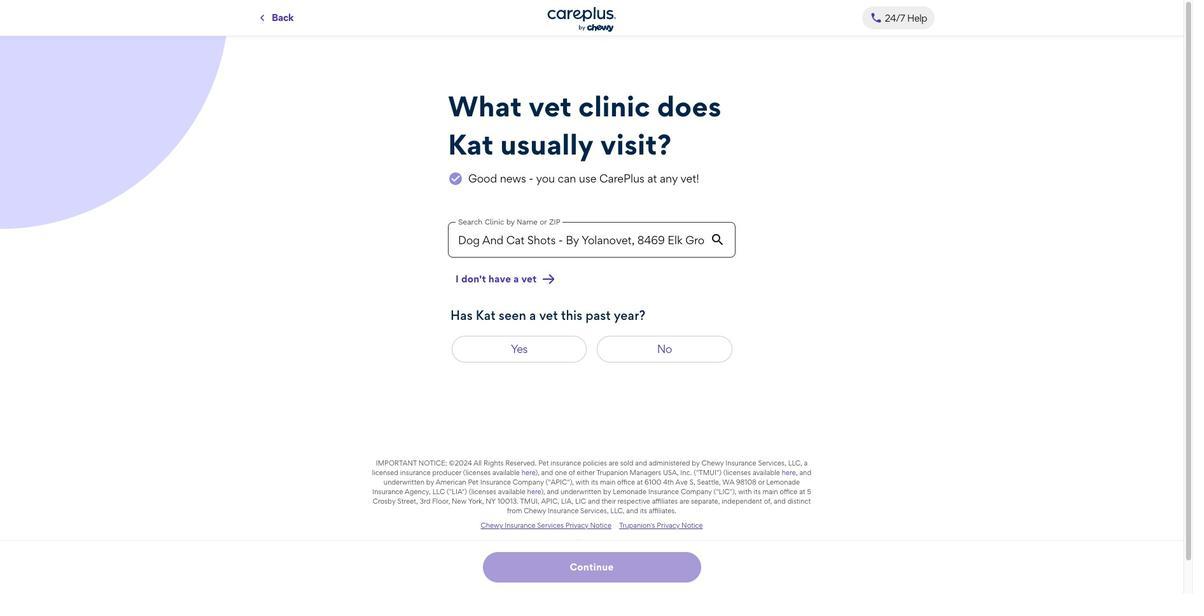 Task type: describe. For each thing, give the bounding box(es) containing it.
policies
[[583, 459, 607, 468]]

and right lic
[[588, 497, 600, 506]]

notice for lemonade's privacy notice
[[613, 538, 635, 547]]

4th
[[663, 478, 674, 487]]

crosby
[[373, 497, 396, 506]]

s,
[[690, 478, 695, 487]]

their
[[602, 497, 616, 506]]

here link up distinct
[[782, 468, 796, 477]]

new
[[452, 497, 467, 506]]

here up distinct
[[782, 468, 796, 477]]

producer
[[432, 468, 461, 477]]

available inside , and underwritten by american pet insurance company ("apic"), with its main office at 6100 4th ave s, seattle, wa 98108 or lemonade insurance agency, llc ("lia") (licenses available
[[498, 488, 526, 496]]

good news - you can use careplus at any vet!
[[468, 172, 699, 185]]

one
[[555, 468, 567, 477]]

have
[[489, 273, 511, 285]]

3rd
[[420, 497, 431, 506]]

-
[[529, 172, 534, 185]]

and inside , and underwritten by american pet insurance company ("apic"), with its main office at 6100 4th ave s, seattle, wa 98108 or lemonade insurance agency, llc ("lia") (licenses available
[[800, 468, 812, 477]]

0 vertical spatial insurance
[[551, 459, 581, 468]]

can
[[558, 172, 576, 185]]

with inside , and underwritten by american pet insurance company ("apic"), with its main office at 6100 4th ave s, seattle, wa 98108 or lemonade insurance agency, llc ("lia") (licenses available
[[576, 478, 589, 487]]

you
[[536, 172, 555, 185]]

from
[[507, 507, 522, 516]]

chewy health insurance careplus logo image
[[547, 7, 616, 32]]

independent
[[722, 497, 762, 506]]

rights
[[484, 459, 504, 468]]

chewy inside all rights reserved. pet insurance policies are sold and administered by chewy insurance services, llc, a licensed insurance producer (licenses available
[[702, 459, 724, 468]]

don't
[[461, 273, 486, 285]]

and right of,
[[774, 497, 786, 506]]

agency,
[[405, 488, 431, 496]]

company inside , and underwritten by american pet insurance company ("apic"), with its main office at 6100 4th ave s, seattle, wa 98108 or lemonade insurance agency, llc ("lia") (licenses available
[[513, 478, 544, 487]]

chewy insurance services privacy notice
[[481, 521, 612, 530]]

important notice: © 2024
[[376, 459, 472, 468]]

lemonade's
[[549, 538, 587, 547]]

and down 'respective'
[[626, 507, 638, 516]]

services, inside ), and underwritten by lemonade insurance company ("lic"), with its main office at 5 crosby street, 3rd floor, new york, ny 10013. tmui, apic, lia, lic and their respective affiliates are separate, independent of, and distinct from chewy insurance services, llc, and its affiliates.
[[580, 507, 609, 516]]

lia,
[[561, 497, 574, 506]]

lemonade's privacy notice link
[[481, 538, 703, 548]]

are inside all rights reserved. pet insurance policies are sold and administered by chewy insurance services, llc, a licensed insurance producer (licenses available
[[609, 459, 619, 468]]

here for here ), and one of either trupanion managers usa, inc. ("tmui") (licenses available here
[[522, 468, 535, 477]]

and up apic,
[[547, 488, 559, 496]]

available inside all rights reserved. pet insurance policies are sold and administered by chewy insurance services, llc, a licensed insurance producer (licenses available
[[493, 468, 520, 477]]

what vet clinic does kat usually visit?
[[448, 89, 722, 162]]

,
[[796, 468, 798, 477]]

lemonade inside ), and underwritten by lemonade insurance company ("lic"), with its main office at 5 crosby street, 3rd floor, new york, ny 10013. tmui, apic, lia, lic and their respective affiliates are separate, independent of, and distinct from chewy insurance services, llc, and its affiliates.
[[613, 488, 647, 496]]

office inside ), and underwritten by lemonade insurance company ("lic"), with its main office at 5 crosby street, 3rd floor, new york, ny 10013. tmui, apic, lia, lic and their respective affiliates are separate, independent of, and distinct from chewy insurance services, llc, and its affiliates.
[[780, 488, 798, 496]]

ny
[[486, 497, 496, 506]]

ave
[[676, 478, 688, 487]]

apic,
[[541, 497, 559, 506]]

1 vertical spatial insurance
[[400, 468, 431, 477]]

insurance down from
[[505, 521, 536, 530]]

past
[[586, 308, 611, 323]]

), inside ), and underwritten by lemonade insurance company ("lic"), with its main office at 5 crosby street, 3rd floor, new york, ny 10013. tmui, apic, lia, lic and their respective affiliates are separate, independent of, and distinct from chewy insurance services, llc, and its affiliates.
[[541, 488, 545, 496]]

this
[[561, 308, 583, 323]]

yes
[[511, 342, 527, 355]]

of,
[[764, 497, 772, 506]]

insurance up affiliates
[[648, 488, 679, 496]]

i don't have a vet button
[[448, 268, 562, 291]]

insurance down rights
[[480, 478, 511, 487]]

trupanion's
[[619, 521, 655, 530]]

distinct
[[788, 497, 811, 506]]

and left one
[[541, 468, 553, 477]]

5
[[807, 488, 811, 496]]

services
[[537, 521, 564, 530]]

vet for seen
[[539, 308, 558, 323]]

with inside ), and underwritten by lemonade insurance company ("lic"), with its main office at 5 crosby street, 3rd floor, new york, ny 10013. tmui, apic, lia, lic and their respective affiliates are separate, independent of, and distinct from chewy insurance services, llc, and its affiliates.
[[738, 488, 752, 496]]

llc, inside all rights reserved. pet insurance policies are sold and administered by chewy insurance services, llc, a licensed insurance producer (licenses available
[[788, 459, 802, 468]]

trupanion
[[596, 468, 628, 477]]

at inside , and underwritten by american pet insurance company ("apic"), with its main office at 6100 4th ave s, seattle, wa 98108 or lemonade insurance agency, llc ("lia") (licenses available
[[637, 478, 643, 487]]

content element
[[448, 87, 736, 395]]

year?
[[614, 308, 645, 323]]

2024
[[455, 459, 472, 468]]

floor,
[[432, 497, 450, 506]]

no
[[657, 342, 672, 355]]

pet inside all rights reserved. pet insurance policies are sold and administered by chewy insurance services, llc, a licensed insurance producer (licenses available
[[539, 459, 549, 468]]

kat inside option group
[[476, 308, 496, 323]]

notice for trupanion's privacy notice
[[682, 521, 703, 530]]

has kat seen a vet this past year?
[[451, 308, 645, 323]]

a for seen
[[529, 308, 536, 323]]

seen
[[499, 308, 526, 323]]

reserved.
[[505, 459, 537, 468]]

help
[[907, 12, 927, 24]]

1 vertical spatial its
[[754, 488, 761, 496]]

©
[[449, 459, 455, 468]]

("tmui")
[[694, 468, 722, 477]]

all rights reserved. pet insurance policies are sold and administered by chewy insurance services, llc, a licensed insurance producer (licenses available
[[372, 459, 808, 477]]

licensed
[[372, 468, 398, 477]]

clinic
[[579, 89, 651, 123]]

i don't have a vet
[[456, 273, 537, 285]]

i
[[456, 273, 459, 285]]

trupanion's privacy notice
[[619, 521, 703, 530]]

affiliates
[[652, 497, 678, 506]]

), and underwritten by lemonade insurance company ("lic"), with its main office at 5 crosby street, 3rd floor, new york, ny 10013. tmui, apic, lia, lic and their respective affiliates are separate, independent of, and distinct from chewy insurance services, llc, and its affiliates.
[[373, 488, 811, 516]]

vet for have
[[521, 273, 537, 285]]

trupanion's privacy notice link
[[619, 521, 703, 531]]

affiliates.
[[649, 507, 677, 516]]

any
[[660, 172, 678, 185]]

10013.
[[498, 497, 519, 506]]

or
[[758, 478, 765, 487]]

underwritten for lia,
[[561, 488, 602, 496]]

are inside ), and underwritten by lemonade insurance company ("lic"), with its main office at 5 crosby street, 3rd floor, new york, ny 10013. tmui, apic, lia, lic and their respective affiliates are separate, independent of, and distinct from chewy insurance services, llc, and its affiliates.
[[680, 497, 689, 506]]

news
[[500, 172, 526, 185]]

llc
[[433, 488, 445, 496]]

back
[[272, 11, 294, 24]]

notice:
[[419, 459, 447, 468]]

seattle,
[[697, 478, 721, 487]]

york,
[[468, 497, 484, 506]]

does
[[657, 89, 722, 123]]

at inside content element
[[648, 172, 657, 185]]



Task type: vqa. For each thing, say whether or not it's contained in the screenshot.
the bottommost We
no



Task type: locate. For each thing, give the bounding box(es) containing it.
at inside ), and underwritten by lemonade insurance company ("lic"), with its main office at 5 crosby street, 3rd floor, new york, ny 10013. tmui, apic, lia, lic and their respective affiliates are separate, independent of, and distinct from chewy insurance services, llc, and its affiliates.
[[799, 488, 805, 496]]

1 vertical spatial vet
[[521, 273, 537, 285]]

0 vertical spatial ),
[[535, 468, 540, 477]]

company inside ), and underwritten by lemonade insurance company ("lic"), with its main office at 5 crosby street, 3rd floor, new york, ny 10013. tmui, apic, lia, lic and their respective affiliates are separate, independent of, and distinct from chewy insurance services, llc, and its affiliates.
[[681, 488, 712, 496]]

its down either
[[591, 478, 598, 487]]

1 vertical spatial are
[[680, 497, 689, 506]]

1 horizontal spatial by
[[603, 488, 611, 496]]

and inside all rights reserved. pet insurance policies are sold and administered by chewy insurance services, llc, a licensed insurance producer (licenses available
[[635, 459, 647, 468]]

1 horizontal spatial services,
[[758, 459, 787, 468]]

1 vertical spatial kat
[[476, 308, 496, 323]]

underwritten up agency,
[[384, 478, 424, 487]]

0 vertical spatial lemonade
[[766, 478, 800, 487]]

1 horizontal spatial ),
[[541, 488, 545, 496]]

1 vertical spatial a
[[529, 308, 536, 323]]

1 vertical spatial underwritten
[[561, 488, 602, 496]]

1 horizontal spatial pet
[[539, 459, 549, 468]]

a right 'seen'
[[529, 308, 536, 323]]

available
[[493, 468, 520, 477], [753, 468, 780, 477], [498, 488, 526, 496]]

underwritten inside ), and underwritten by lemonade insurance company ("lic"), with its main office at 5 crosby street, 3rd floor, new york, ny 10013. tmui, apic, lia, lic and their respective affiliates are separate, independent of, and distinct from chewy insurance services, llc, and its affiliates.
[[561, 488, 602, 496]]

notice down trupanion's
[[613, 538, 635, 547]]

insurance down lia,
[[548, 507, 579, 516]]

services, up or
[[758, 459, 787, 468]]

a inside button
[[514, 273, 519, 285]]

0 vertical spatial at
[[648, 172, 657, 185]]

privacy
[[566, 521, 588, 530], [657, 521, 680, 530], [589, 538, 612, 547]]

pet inside , and underwritten by american pet insurance company ("apic"), with its main office at 6100 4th ave s, seattle, wa 98108 or lemonade insurance agency, llc ("lia") (licenses available
[[468, 478, 479, 487]]

back button
[[249, 6, 301, 29]]

underwritten up lic
[[561, 488, 602, 496]]

(licenses down all
[[463, 468, 491, 477]]

2 horizontal spatial a
[[804, 459, 808, 468]]

0 vertical spatial a
[[514, 273, 519, 285]]

1 horizontal spatial with
[[738, 488, 752, 496]]

are down ave
[[680, 497, 689, 506]]

1 horizontal spatial llc,
[[788, 459, 802, 468]]

here link
[[522, 468, 535, 477], [782, 468, 796, 477], [527, 488, 541, 496]]

managers
[[630, 468, 661, 477]]

kat right has
[[476, 308, 496, 323]]

2 vertical spatial at
[[799, 488, 805, 496]]

good
[[468, 172, 497, 185]]

llc, down their
[[611, 507, 625, 516]]

use
[[579, 172, 597, 185]]

main
[[600, 478, 616, 487], [763, 488, 778, 496]]

kat inside what vet clinic does kat usually visit?
[[448, 127, 494, 162]]

2 vertical spatial a
[[804, 459, 808, 468]]

here
[[522, 468, 535, 477], [782, 468, 796, 477], [527, 488, 541, 496]]

vet inside what vet clinic does kat usually visit?
[[529, 89, 572, 123]]

of
[[569, 468, 575, 477]]

2 vertical spatial vet
[[539, 308, 558, 323]]

and right ,
[[800, 468, 812, 477]]

1 horizontal spatial chewy
[[524, 507, 546, 516]]

privacy for trupanion's privacy notice
[[657, 521, 680, 530]]

llc, up ,
[[788, 459, 802, 468]]

services,
[[758, 459, 787, 468], [580, 507, 609, 516]]

vet inside option group
[[539, 308, 558, 323]]

0 vertical spatial vet
[[529, 89, 572, 123]]

sold
[[620, 459, 634, 468]]

a for have
[[514, 273, 519, 285]]

inc.
[[681, 468, 692, 477]]

administered
[[649, 459, 690, 468]]

0 vertical spatial office
[[617, 478, 635, 487]]

office
[[617, 478, 635, 487], [780, 488, 798, 496]]

continue
[[570, 561, 614, 573]]

visit?
[[600, 127, 672, 162]]

by inside , and underwritten by american pet insurance company ("apic"), with its main office at 6100 4th ave s, seattle, wa 98108 or lemonade insurance agency, llc ("lia") (licenses available
[[426, 478, 434, 487]]

vet!
[[681, 172, 699, 185]]

1 vertical spatial at
[[637, 478, 643, 487]]

0 horizontal spatial main
[[600, 478, 616, 487]]

llc, inside ), and underwritten by lemonade insurance company ("lic"), with its main office at 5 crosby street, 3rd floor, new york, ny 10013. tmui, apic, lia, lic and their respective affiliates are separate, independent of, and distinct from chewy insurance services, llc, and its affiliates.
[[611, 507, 625, 516]]

available up or
[[753, 468, 780, 477]]

(licenses
[[463, 468, 491, 477], [723, 468, 751, 477], [469, 488, 496, 496]]

here for here
[[527, 488, 541, 496]]

with down either
[[576, 478, 589, 487]]

0 horizontal spatial services,
[[580, 507, 609, 516]]

by
[[692, 459, 700, 468], [426, 478, 434, 487], [603, 488, 611, 496]]

1 vertical spatial main
[[763, 488, 778, 496]]

by up llc
[[426, 478, 434, 487]]

1 vertical spatial office
[[780, 488, 798, 496]]

lemonade up 'respective'
[[613, 488, 647, 496]]

chewy down ny
[[481, 521, 503, 530]]

0 vertical spatial main
[[600, 478, 616, 487]]

2 horizontal spatial privacy
[[657, 521, 680, 530]]

(licenses inside , and underwritten by american pet insurance company ("apic"), with its main office at 6100 4th ave s, seattle, wa 98108 or lemonade insurance agency, llc ("lia") (licenses available
[[469, 488, 496, 496]]

here ), and one of either trupanion managers usa, inc. ("tmui") (licenses available here
[[522, 468, 796, 477]]

by inside all rights reserved. pet insurance policies are sold and administered by chewy insurance services, llc, a licensed insurance producer (licenses available
[[692, 459, 700, 468]]

0 vertical spatial services,
[[758, 459, 787, 468]]

0 vertical spatial by
[[692, 459, 700, 468]]

american
[[436, 478, 466, 487]]

(licenses up the york,
[[469, 488, 496, 496]]

1 horizontal spatial its
[[640, 507, 647, 516]]

with
[[576, 478, 589, 487], [738, 488, 752, 496]]

0 vertical spatial underwritten
[[384, 478, 424, 487]]

lemonade down ,
[[766, 478, 800, 487]]

0 horizontal spatial underwritten
[[384, 478, 424, 487]]

1 horizontal spatial insurance
[[551, 459, 581, 468]]

chewy up ("tmui")
[[702, 459, 724, 468]]

its inside , and underwritten by american pet insurance company ("apic"), with its main office at 6100 4th ave s, seattle, wa 98108 or lemonade insurance agency, llc ("lia") (licenses available
[[591, 478, 598, 487]]

None text field
[[448, 222, 736, 258]]

main inside ), and underwritten by lemonade insurance company ("lic"), with its main office at 5 crosby street, 3rd floor, new york, ny 10013. tmui, apic, lia, lic and their respective affiliates are separate, independent of, and distinct from chewy insurance services, llc, and its affiliates.
[[763, 488, 778, 496]]

with down 98108
[[738, 488, 752, 496]]

2 horizontal spatial chewy
[[702, 459, 724, 468]]

1 vertical spatial ),
[[541, 488, 545, 496]]

0 horizontal spatial lemonade
[[613, 488, 647, 496]]

0 vertical spatial chewy
[[702, 459, 724, 468]]

1 vertical spatial services,
[[580, 507, 609, 516]]

separate,
[[691, 497, 720, 506]]

1 horizontal spatial main
[[763, 488, 778, 496]]

important
[[376, 459, 417, 468]]

office up distinct
[[780, 488, 798, 496]]

main down trupanion
[[600, 478, 616, 487]]

office down trupanion
[[617, 478, 635, 487]]

its down 'respective'
[[640, 507, 647, 516]]

2 horizontal spatial by
[[692, 459, 700, 468]]

("apic"),
[[546, 478, 574, 487]]

insurance up crosby
[[372, 488, 403, 496]]

1 horizontal spatial are
[[680, 497, 689, 506]]

0 horizontal spatial privacy
[[566, 521, 588, 530]]

24/7 help button
[[862, 6, 935, 29]]

privacy up the lemonade's
[[566, 521, 588, 530]]

at
[[648, 172, 657, 185], [637, 478, 643, 487], [799, 488, 805, 496]]

are
[[609, 459, 619, 468], [680, 497, 689, 506]]

all
[[474, 459, 482, 468]]

underwritten inside , and underwritten by american pet insurance company ("apic"), with its main office at 6100 4th ave s, seattle, wa 98108 or lemonade insurance agency, llc ("lia") (licenses available
[[384, 478, 424, 487]]

insurance inside all rights reserved. pet insurance policies are sold and administered by chewy insurance services, llc, a licensed insurance producer (licenses available
[[726, 459, 756, 468]]

0 horizontal spatial insurance
[[400, 468, 431, 477]]

1 vertical spatial by
[[426, 478, 434, 487]]

vet right have
[[521, 273, 537, 285]]

services, down lic
[[580, 507, 609, 516]]

vet left this
[[539, 308, 558, 323]]

lemonade
[[766, 478, 800, 487], [613, 488, 647, 496]]

notice up lemonade's privacy notice
[[590, 521, 612, 530]]

chewy insurance services privacy notice link
[[481, 521, 612, 531]]

1 horizontal spatial privacy
[[589, 538, 612, 547]]

a
[[514, 273, 519, 285], [529, 308, 536, 323], [804, 459, 808, 468]]

here up tmui,
[[527, 488, 541, 496]]

usa,
[[663, 468, 679, 477]]

its
[[591, 478, 598, 487], [754, 488, 761, 496], [640, 507, 647, 516]]

0 vertical spatial are
[[609, 459, 619, 468]]

underwritten for agency,
[[384, 478, 424, 487]]

vet up usually
[[529, 89, 572, 123]]

and up managers
[[635, 459, 647, 468]]

2 vertical spatial chewy
[[481, 521, 503, 530]]

0 horizontal spatial its
[[591, 478, 598, 487]]

0 horizontal spatial office
[[617, 478, 635, 487]]

and
[[635, 459, 647, 468], [541, 468, 553, 477], [800, 468, 812, 477], [547, 488, 559, 496], [588, 497, 600, 506], [774, 497, 786, 506], [626, 507, 638, 516]]

0 vertical spatial pet
[[539, 459, 549, 468]]

main up of,
[[763, 488, 778, 496]]

24/7 help
[[885, 12, 927, 24]]

), up apic,
[[541, 488, 545, 496]]

chewy down tmui,
[[524, 507, 546, 516]]

2 vertical spatial its
[[640, 507, 647, 516]]

1 horizontal spatial company
[[681, 488, 712, 496]]

here link down reserved.
[[522, 468, 535, 477]]

(licenses up wa
[[723, 468, 751, 477]]

available down rights
[[493, 468, 520, 477]]

careplus
[[600, 172, 645, 185]]

what
[[448, 89, 522, 123]]

pet right reserved.
[[539, 459, 549, 468]]

6100
[[645, 478, 661, 487]]

a up 5
[[804, 459, 808, 468]]

at left 5
[[799, 488, 805, 496]]

respective
[[618, 497, 650, 506]]

lemonade's privacy notice
[[549, 538, 635, 547]]

1 vertical spatial company
[[681, 488, 712, 496]]

vet
[[529, 89, 572, 123], [521, 273, 537, 285], [539, 308, 558, 323]]

notice
[[590, 521, 612, 530], [682, 521, 703, 530], [613, 538, 635, 547]]

kat up good
[[448, 127, 494, 162]]

, and underwritten by american pet insurance company ("apic"), with its main office at 6100 4th ave s, seattle, wa 98108 or lemonade insurance agency, llc ("lia") (licenses available
[[372, 468, 812, 496]]

at left any
[[648, 172, 657, 185]]

0 horizontal spatial llc,
[[611, 507, 625, 516]]

are up trupanion
[[609, 459, 619, 468]]

0 vertical spatial with
[[576, 478, 589, 487]]

privacy for lemonade's privacy notice
[[589, 538, 612, 547]]

("lia")
[[447, 488, 467, 496]]

by up inc.
[[692, 459, 700, 468]]

a right have
[[514, 273, 519, 285]]

0 horizontal spatial are
[[609, 459, 619, 468]]

street,
[[397, 497, 418, 506]]

lic
[[575, 497, 586, 506]]

1 vertical spatial pet
[[468, 478, 479, 487]]

either
[[577, 468, 595, 477]]

insurance up 98108
[[726, 459, 756, 468]]

continue button
[[483, 552, 701, 583]]

1 horizontal spatial a
[[529, 308, 536, 323]]

by for s,
[[426, 478, 434, 487]]

vet inside button
[[521, 273, 537, 285]]

services, inside all rights reserved. pet insurance policies are sold and administered by chewy insurance services, llc, a licensed insurance producer (licenses available
[[758, 459, 787, 468]]

underwritten
[[384, 478, 424, 487], [561, 488, 602, 496]]

0 horizontal spatial notice
[[590, 521, 612, 530]]

by for floor,
[[603, 488, 611, 496]]

lemonade inside , and underwritten by american pet insurance company ("apic"), with its main office at 6100 4th ave s, seattle, wa 98108 or lemonade insurance agency, llc ("lia") (licenses available
[[766, 478, 800, 487]]

2 horizontal spatial at
[[799, 488, 805, 496]]

by inside ), and underwritten by lemonade insurance company ("lic"), with its main office at 5 crosby street, 3rd floor, new york, ny 10013. tmui, apic, lia, lic and their respective affiliates are separate, independent of, and distinct from chewy insurance services, llc, and its affiliates.
[[603, 488, 611, 496]]

0 vertical spatial its
[[591, 478, 598, 487]]

a inside option group
[[529, 308, 536, 323]]

has kat seen a vet this past year? option group
[[448, 307, 736, 363]]

0 horizontal spatial by
[[426, 478, 434, 487]]

by up their
[[603, 488, 611, 496]]

office inside , and underwritten by american pet insurance company ("apic"), with its main office at 6100 4th ave s, seattle, wa 98108 or lemonade insurance agency, llc ("lia") (licenses available
[[617, 478, 635, 487]]

here link up tmui,
[[527, 488, 541, 496]]

0 horizontal spatial ),
[[535, 468, 540, 477]]

insurance up one
[[551, 459, 581, 468]]

insurance down important notice: © 2024
[[400, 468, 431, 477]]

its down or
[[754, 488, 761, 496]]

at down managers
[[637, 478, 643, 487]]

0 horizontal spatial company
[[513, 478, 544, 487]]

1 horizontal spatial notice
[[613, 538, 635, 547]]

1 vertical spatial with
[[738, 488, 752, 496]]

), down reserved.
[[535, 468, 540, 477]]

available up 10013.
[[498, 488, 526, 496]]

2 horizontal spatial notice
[[682, 521, 703, 530]]

privacy down the affiliates.
[[657, 521, 680, 530]]

a inside all rights reserved. pet insurance policies are sold and administered by chewy insurance services, llc, a licensed insurance producer (licenses available
[[804, 459, 808, 468]]

company up tmui,
[[513, 478, 544, 487]]

has
[[451, 308, 473, 323]]

here down reserved.
[[522, 468, 535, 477]]

2 horizontal spatial its
[[754, 488, 761, 496]]

98108
[[736, 478, 757, 487]]

main inside , and underwritten by american pet insurance company ("apic"), with its main office at 6100 4th ave s, seattle, wa 98108 or lemonade insurance agency, llc ("lia") (licenses available
[[600, 478, 616, 487]]

1 vertical spatial chewy
[[524, 507, 546, 516]]

0 vertical spatial kat
[[448, 127, 494, 162]]

0 horizontal spatial pet
[[468, 478, 479, 487]]

1 vertical spatial lemonade
[[613, 488, 647, 496]]

tmui,
[[520, 497, 540, 506]]

0 horizontal spatial a
[[514, 273, 519, 285]]

0 vertical spatial company
[[513, 478, 544, 487]]

2 vertical spatial by
[[603, 488, 611, 496]]

chewy inside ), and underwritten by lemonade insurance company ("lic"), with its main office at 5 crosby street, 3rd floor, new york, ny 10013. tmui, apic, lia, lic and their respective affiliates are separate, independent of, and distinct from chewy insurance services, llc, and its affiliates.
[[524, 507, 546, 516]]

1 horizontal spatial lemonade
[[766, 478, 800, 487]]

0 vertical spatial llc,
[[788, 459, 802, 468]]

1 vertical spatial llc,
[[611, 507, 625, 516]]

1 horizontal spatial office
[[780, 488, 798, 496]]

0 horizontal spatial at
[[637, 478, 643, 487]]

0 horizontal spatial chewy
[[481, 521, 503, 530]]

(licenses inside all rights reserved. pet insurance policies are sold and administered by chewy insurance services, llc, a licensed insurance producer (licenses available
[[463, 468, 491, 477]]

1 horizontal spatial underwritten
[[561, 488, 602, 496]]

1 horizontal spatial at
[[648, 172, 657, 185]]

company down s,
[[681, 488, 712, 496]]

notice down separate,
[[682, 521, 703, 530]]

24/7
[[885, 12, 905, 24]]

privacy up continue
[[589, 538, 612, 547]]

0 horizontal spatial with
[[576, 478, 589, 487]]

pet up the york,
[[468, 478, 479, 487]]

pet
[[539, 459, 549, 468], [468, 478, 479, 487]]



